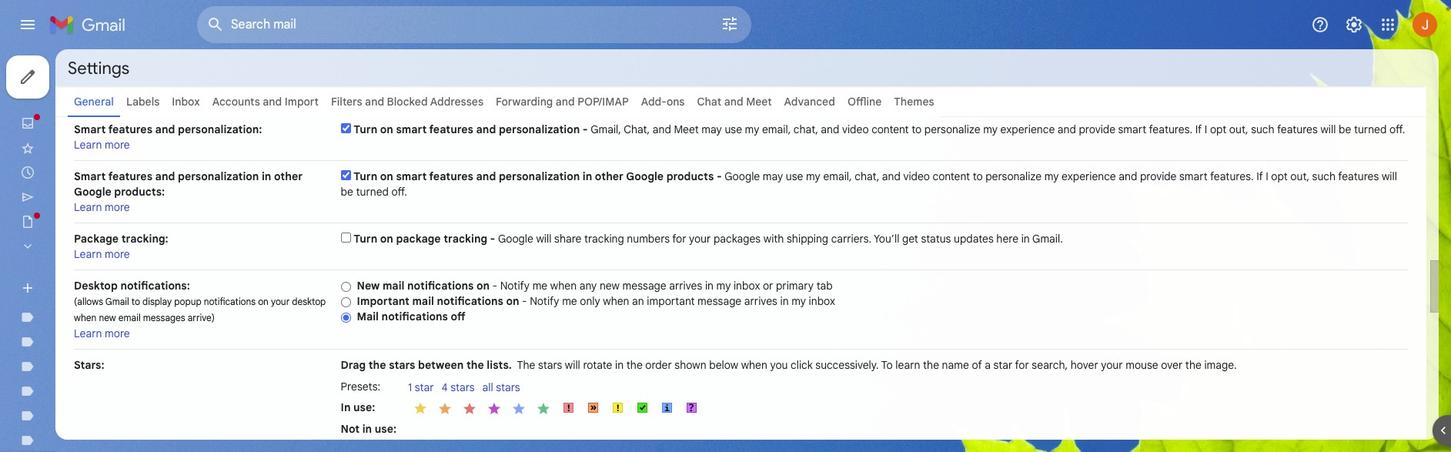 Task type: locate. For each thing, give the bounding box(es) containing it.
lists.
[[487, 358, 512, 372]]

2 vertical spatial turn
[[354, 232, 378, 246]]

experience inside google may use my email, chat, and video content to personalize my experience and provide smart features. if i opt out, such features will be turned off.
[[1062, 169, 1117, 183]]

content down themes
[[872, 122, 909, 136]]

learn more link for smart features and personalization in other google products: learn more
[[74, 200, 130, 214]]

1 learn from the top
[[74, 138, 102, 152]]

may down the chat
[[702, 122, 722, 136]]

smart down general
[[74, 122, 106, 136]]

1 horizontal spatial inbox
[[809, 294, 836, 308]]

use up the shipping on the bottom right of the page
[[786, 169, 804, 183]]

1 smart from the top
[[74, 122, 106, 136]]

email, down advanced
[[762, 122, 791, 136]]

learn more link down general
[[74, 138, 130, 152]]

learn up stars:
[[74, 327, 102, 340]]

learn more link down email
[[74, 327, 130, 340]]

learn down general link
[[74, 138, 102, 152]]

1 star 4 stars all stars
[[408, 380, 520, 394]]

i
[[1205, 122, 1208, 136], [1266, 169, 1269, 183]]

numbers
[[627, 232, 670, 246]]

video
[[843, 122, 869, 136], [904, 169, 930, 183]]

products:
[[114, 185, 165, 199]]

message up an
[[623, 279, 667, 293]]

None search field
[[197, 6, 752, 43]]

0 vertical spatial opt
[[1211, 122, 1227, 136]]

off. inside google may use my email, chat, and video content to personalize my experience and provide smart features. if i opt out, such features will be turned off.
[[392, 185, 407, 199]]

tracking right share
[[585, 232, 624, 246]]

0 vertical spatial smart
[[74, 122, 106, 136]]

when left an
[[603, 294, 630, 308]]

notify left only
[[530, 294, 560, 308]]

important
[[357, 294, 410, 308]]

the right learn
[[923, 358, 940, 372]]

mail up important
[[383, 279, 405, 293]]

personalization inside smart features and personalization in other google products: learn more
[[178, 169, 259, 183]]

to inside google may use my email, chat, and video content to personalize my experience and provide smart features. if i opt out, such features will be turned off.
[[973, 169, 983, 183]]

other down import at the top left of the page
[[274, 169, 303, 183]]

mail for new
[[383, 279, 405, 293]]

1 vertical spatial use:
[[375, 422, 397, 436]]

3 more from the top
[[105, 247, 130, 261]]

ons
[[667, 95, 685, 109]]

offline link
[[848, 95, 882, 109]]

be inside google may use my email, chat, and video content to personalize my experience and provide smart features. if i opt out, such features will be turned off.
[[341, 185, 353, 199]]

personalization
[[499, 122, 580, 136], [178, 169, 259, 183], [499, 169, 580, 183]]

1 vertical spatial off.
[[392, 185, 407, 199]]

features
[[108, 122, 153, 136], [429, 122, 474, 136], [1278, 122, 1318, 136], [108, 169, 153, 183], [429, 169, 474, 183], [1339, 169, 1380, 183]]

Search mail text field
[[231, 17, 678, 32]]

arrives down or
[[745, 294, 778, 308]]

0 vertical spatial out,
[[1230, 122, 1249, 136]]

image.
[[1205, 358, 1237, 372]]

personalization up share
[[499, 169, 580, 183]]

2 more from the top
[[105, 200, 130, 214]]

forwarding
[[496, 95, 553, 109]]

add-ons link
[[641, 95, 685, 109]]

0 vertical spatial me
[[533, 279, 548, 293]]

experience
[[1001, 122, 1055, 136], [1062, 169, 1117, 183]]

to
[[912, 122, 922, 136], [973, 169, 983, 183], [132, 296, 140, 307]]

0 horizontal spatial off.
[[392, 185, 407, 199]]

more down email
[[105, 327, 130, 340]]

chat, down turn on smart features and personalization - gmail, chat, and meet may use my email, chat, and video content to personalize my experience and provide smart features. if i opt out, such features will be turned off.
[[855, 169, 880, 183]]

smart inside smart features and personalization in other google products: learn more
[[74, 169, 106, 183]]

personalization for turn on smart features and personalization - gmail, chat, and meet may use my email, chat, and video content to personalize my experience and provide smart features. if i opt out, such features will be turned off.
[[499, 122, 580, 136]]

packages
[[714, 232, 761, 246]]

learn more link for smart features and personalization: learn more
[[74, 138, 130, 152]]

may
[[702, 122, 722, 136], [763, 169, 783, 183]]

email,
[[762, 122, 791, 136], [824, 169, 852, 183]]

1 vertical spatial if
[[1257, 169, 1264, 183]]

personalization:
[[178, 122, 262, 136]]

inbox
[[172, 95, 200, 109]]

turn on smart features and personalization - gmail, chat, and meet may use my email, chat, and video content to personalize my experience and provide smart features. if i opt out, such features will be turned off.
[[354, 122, 1406, 136]]

to up updates
[[973, 169, 983, 183]]

such inside google may use my email, chat, and video content to personalize my experience and provide smart features. if i opt out, such features will be turned off.
[[1313, 169, 1336, 183]]

1 vertical spatial inbox
[[809, 294, 836, 308]]

my
[[745, 122, 760, 136], [984, 122, 998, 136], [806, 169, 821, 183], [1045, 169, 1059, 183], [717, 279, 731, 293], [792, 294, 806, 308]]

meet down ons
[[674, 122, 699, 136]]

video down turn on smart features and personalization - gmail, chat, and meet may use my email, chat, and video content to personalize my experience and provide smart features. if i opt out, such features will be turned off.
[[904, 169, 930, 183]]

0 horizontal spatial message
[[623, 279, 667, 293]]

new inside desktop notifications: (allows gmail to display popup notifications on your desktop when new email messages arrive) learn more
[[99, 312, 116, 323]]

your left packages
[[689, 232, 711, 246]]

your left desktop
[[271, 296, 290, 307]]

themes
[[894, 95, 935, 109]]

the right drag
[[369, 358, 386, 372]]

2 learn more link from the top
[[74, 200, 130, 214]]

1 horizontal spatial content
[[933, 169, 970, 183]]

0 horizontal spatial be
[[341, 185, 353, 199]]

more down general
[[105, 138, 130, 152]]

1 horizontal spatial i
[[1266, 169, 1269, 183]]

turn
[[354, 122, 378, 136], [354, 169, 378, 183], [354, 232, 378, 246]]

1 vertical spatial me
[[562, 294, 577, 308]]

personalization for turn on smart features and personalization in other google products -
[[499, 169, 580, 183]]

0 vertical spatial arrives
[[669, 279, 703, 293]]

notify left any
[[500, 279, 530, 293]]

smart for smart features and personalization in other google products: learn more
[[74, 169, 106, 183]]

i inside google may use my email, chat, and video content to personalize my experience and provide smart features. if i opt out, such features will be turned off.
[[1266, 169, 1269, 183]]

learn
[[896, 358, 921, 372]]

to down themes link
[[912, 122, 922, 136]]

1 vertical spatial smart
[[74, 169, 106, 183]]

2 the from the left
[[467, 358, 484, 372]]

0 vertical spatial mail
[[383, 279, 405, 293]]

personalize down themes
[[925, 122, 981, 136]]

0 horizontal spatial for
[[673, 232, 687, 246]]

the right over
[[1186, 358, 1202, 372]]

2 vertical spatial your
[[1102, 358, 1123, 372]]

your right hover
[[1102, 358, 1123, 372]]

1 vertical spatial out,
[[1291, 169, 1310, 183]]

1 horizontal spatial features.
[[1211, 169, 1254, 183]]

smart
[[396, 122, 427, 136], [1119, 122, 1147, 136], [396, 169, 427, 183], [1180, 169, 1208, 183]]

0 vertical spatial personalize
[[925, 122, 981, 136]]

1 horizontal spatial mail
[[412, 294, 434, 308]]

turn on package tracking - google will share tracking numbers for your packages with shipping carriers. you'll get status updates here in gmail.
[[354, 232, 1063, 246]]

1 horizontal spatial off.
[[1390, 122, 1406, 136]]

in use:
[[341, 400, 375, 414]]

0 horizontal spatial personalize
[[925, 122, 981, 136]]

3 turn from the top
[[354, 232, 378, 246]]

may inside google may use my email, chat, and video content to personalize my experience and provide smart features. if i opt out, such features will be turned off.
[[763, 169, 783, 183]]

0 horizontal spatial turned
[[356, 185, 389, 199]]

1 vertical spatial email,
[[824, 169, 852, 183]]

1 horizontal spatial star
[[994, 358, 1013, 372]]

Mail notifications off radio
[[341, 312, 351, 323]]

when down (allows
[[74, 312, 97, 323]]

themes link
[[894, 95, 935, 109]]

0 horizontal spatial such
[[1252, 122, 1275, 136]]

to up email
[[132, 296, 140, 307]]

mail for important
[[412, 294, 434, 308]]

1 vertical spatial may
[[763, 169, 783, 183]]

google inside smart features and personalization in other google products: learn more
[[74, 185, 111, 199]]

personalize
[[925, 122, 981, 136], [986, 169, 1042, 183]]

me left any
[[533, 279, 548, 293]]

1 more from the top
[[105, 138, 130, 152]]

stars up 1
[[389, 358, 415, 372]]

1
[[408, 380, 412, 394]]

learn up "package"
[[74, 200, 102, 214]]

2 vertical spatial to
[[132, 296, 140, 307]]

0 horizontal spatial video
[[843, 122, 869, 136]]

inbox down tab
[[809, 294, 836, 308]]

2 smart from the top
[[74, 169, 106, 183]]

1 vertical spatial notify
[[530, 294, 560, 308]]

1 horizontal spatial email,
[[824, 169, 852, 183]]

message right important
[[698, 294, 742, 308]]

1 vertical spatial arrives
[[745, 294, 778, 308]]

smart up "package"
[[74, 169, 106, 183]]

2 turn from the top
[[354, 169, 378, 183]]

carriers.
[[831, 232, 872, 246]]

smart
[[74, 122, 106, 136], [74, 169, 106, 183]]

1 vertical spatial mail
[[412, 294, 434, 308]]

4 learn more link from the top
[[74, 327, 130, 340]]

star right 1
[[415, 380, 434, 394]]

1 vertical spatial message
[[698, 294, 742, 308]]

the left lists.
[[467, 358, 484, 372]]

1 vertical spatial provide
[[1141, 169, 1177, 183]]

personalize up here
[[986, 169, 1042, 183]]

0 horizontal spatial if
[[1196, 122, 1202, 136]]

stars
[[389, 358, 415, 372], [538, 358, 562, 372], [451, 380, 475, 394], [496, 380, 520, 394]]

learn inside 'package tracking: learn more'
[[74, 247, 102, 261]]

1 horizontal spatial other
[[595, 169, 624, 183]]

notifications:
[[120, 279, 190, 293]]

None checkbox
[[341, 170, 351, 180], [341, 233, 351, 243], [341, 170, 351, 180], [341, 233, 351, 243]]

you'll
[[874, 232, 900, 246]]

features.
[[1150, 122, 1193, 136], [1211, 169, 1254, 183]]

learn inside smart features and personalization: learn more
[[74, 138, 102, 152]]

new up important mail notifications on - notify me only when an important message arrives in my inbox
[[600, 279, 620, 293]]

meet right the chat
[[746, 95, 772, 109]]

use: right in
[[354, 400, 375, 414]]

google right the products in the left of the page
[[725, 169, 760, 183]]

1 horizontal spatial to
[[912, 122, 922, 136]]

inbox left or
[[734, 279, 761, 293]]

arrives
[[669, 279, 703, 293], [745, 294, 778, 308]]

1 horizontal spatial provide
[[1141, 169, 1177, 183]]

0 vertical spatial use:
[[354, 400, 375, 414]]

0 horizontal spatial tracking
[[444, 232, 488, 246]]

3 learn more link from the top
[[74, 247, 130, 261]]

4 learn from the top
[[74, 327, 102, 340]]

settings image
[[1345, 15, 1364, 34]]

1 vertical spatial be
[[341, 185, 353, 199]]

turned
[[1355, 122, 1387, 136], [356, 185, 389, 199]]

1 vertical spatial your
[[271, 296, 290, 307]]

navigation
[[0, 49, 185, 452]]

get
[[903, 232, 919, 246]]

google may use my email, chat, and video content to personalize my experience and provide smart features. if i opt out, such features will be turned off.
[[341, 169, 1398, 199]]

0 horizontal spatial experience
[[1001, 122, 1055, 136]]

1 vertical spatial personalize
[[986, 169, 1042, 183]]

1 vertical spatial use
[[786, 169, 804, 183]]

for right "numbers"
[[673, 232, 687, 246]]

personalization down personalization:
[[178, 169, 259, 183]]

in down primary
[[781, 294, 789, 308]]

3 learn from the top
[[74, 247, 102, 261]]

learn
[[74, 138, 102, 152], [74, 200, 102, 214], [74, 247, 102, 261], [74, 327, 102, 340]]

0 horizontal spatial new
[[99, 312, 116, 323]]

1 vertical spatial such
[[1313, 169, 1336, 183]]

in right "not"
[[363, 422, 372, 436]]

1 turn from the top
[[354, 122, 378, 136]]

1 horizontal spatial opt
[[1272, 169, 1288, 183]]

tab
[[817, 279, 833, 293]]

0 horizontal spatial content
[[872, 122, 909, 136]]

0 horizontal spatial me
[[533, 279, 548, 293]]

smart inside google may use my email, chat, and video content to personalize my experience and provide smart features. if i opt out, such features will be turned off.
[[1180, 169, 1208, 183]]

use down chat and meet link
[[725, 122, 742, 136]]

the left order
[[627, 358, 643, 372]]

and inside smart features and personalization: learn more
[[155, 122, 175, 136]]

New mail notifications on radio
[[341, 281, 351, 293]]

0 horizontal spatial may
[[702, 122, 722, 136]]

video down offline link
[[843, 122, 869, 136]]

products
[[667, 169, 714, 183]]

1 vertical spatial opt
[[1272, 169, 1288, 183]]

your inside desktop notifications: (allows gmail to display popup notifications on your desktop when new email messages arrive) learn more
[[271, 296, 290, 307]]

0 vertical spatial be
[[1339, 122, 1352, 136]]

notify
[[500, 279, 530, 293], [530, 294, 560, 308]]

1 horizontal spatial use
[[786, 169, 804, 183]]

accounts and import
[[212, 95, 319, 109]]

0 horizontal spatial email,
[[762, 122, 791, 136]]

1 vertical spatial turned
[[356, 185, 389, 199]]

use:
[[354, 400, 375, 414], [375, 422, 397, 436]]

desktop
[[74, 279, 118, 293]]

inbox link
[[172, 95, 200, 109]]

1 vertical spatial features.
[[1211, 169, 1254, 183]]

0 horizontal spatial opt
[[1211, 122, 1227, 136]]

in down gmail,
[[583, 169, 592, 183]]

0 vertical spatial video
[[843, 122, 869, 136]]

other
[[274, 169, 303, 183], [595, 169, 624, 183]]

1 horizontal spatial personalize
[[986, 169, 1042, 183]]

if inside google may use my email, chat, and video content to personalize my experience and provide smart features. if i opt out, such features will be turned off.
[[1257, 169, 1264, 183]]

notify for notify me only when an important message arrives in my inbox
[[530, 294, 560, 308]]

chat, down advanced
[[794, 122, 819, 136]]

learn more link down "package"
[[74, 247, 130, 261]]

for left search,
[[1015, 358, 1029, 372]]

arrives up important
[[669, 279, 703, 293]]

-
[[583, 122, 588, 136], [717, 169, 722, 183], [490, 232, 495, 246], [493, 279, 498, 293], [522, 294, 527, 308]]

when
[[551, 279, 577, 293], [603, 294, 630, 308], [74, 312, 97, 323], [741, 358, 768, 372]]

0 vertical spatial chat,
[[794, 122, 819, 136]]

of
[[972, 358, 982, 372]]

1 vertical spatial chat,
[[855, 169, 880, 183]]

content up status
[[933, 169, 970, 183]]

in down personalization:
[[262, 169, 271, 183]]

shipping
[[787, 232, 829, 246]]

0 vertical spatial new
[[600, 279, 620, 293]]

off.
[[1390, 122, 1406, 136], [392, 185, 407, 199]]

use: down in use:
[[375, 422, 397, 436]]

0 vertical spatial off.
[[1390, 122, 1406, 136]]

learn inside desktop notifications: (allows gmail to display popup notifications on your desktop when new email messages arrive) learn more
[[74, 327, 102, 340]]

chat,
[[794, 122, 819, 136], [855, 169, 880, 183]]

email, inside google may use my email, chat, and video content to personalize my experience and provide smart features. if i opt out, such features will be turned off.
[[824, 169, 852, 183]]

more down "package"
[[105, 247, 130, 261]]

None checkbox
[[341, 123, 351, 133]]

0 vertical spatial meet
[[746, 95, 772, 109]]

new down gmail
[[99, 312, 116, 323]]

features inside smart features and personalization in other google products: learn more
[[108, 169, 153, 183]]

important
[[647, 294, 695, 308]]

0 horizontal spatial to
[[132, 296, 140, 307]]

1 horizontal spatial such
[[1313, 169, 1336, 183]]

opt
[[1211, 122, 1227, 136], [1272, 169, 1288, 183]]

0 vertical spatial message
[[623, 279, 667, 293]]

1 vertical spatial video
[[904, 169, 930, 183]]

the
[[517, 358, 536, 372]]

new mail notifications on - notify me when any new message arrives in my inbox or primary tab
[[357, 279, 833, 293]]

me left only
[[562, 294, 577, 308]]

1 horizontal spatial may
[[763, 169, 783, 183]]

smart inside smart features and personalization: learn more
[[74, 122, 106, 136]]

1 learn more link from the top
[[74, 138, 130, 152]]

personalization down forwarding
[[499, 122, 580, 136]]

other down gmail,
[[595, 169, 624, 183]]

google left the products:
[[74, 185, 111, 199]]

gmail,
[[591, 122, 621, 136]]

mail
[[357, 310, 379, 323]]

1 horizontal spatial experience
[[1062, 169, 1117, 183]]

learn more link for package tracking: learn more
[[74, 247, 130, 261]]

turn for turn on package tracking - google will share tracking numbers for your packages with shipping carriers. you'll get status updates here in gmail.
[[354, 232, 378, 246]]

1 vertical spatial star
[[415, 380, 434, 394]]

1 horizontal spatial your
[[689, 232, 711, 246]]

add-
[[641, 95, 667, 109]]

popup
[[174, 296, 202, 307]]

0 vertical spatial such
[[1252, 122, 1275, 136]]

learn down "package"
[[74, 247, 102, 261]]

email
[[118, 312, 141, 323]]

1 other from the left
[[274, 169, 303, 183]]

chat, inside google may use my email, chat, and video content to personalize my experience and provide smart features. if i opt out, such features will be turned off.
[[855, 169, 880, 183]]

0 horizontal spatial i
[[1205, 122, 1208, 136]]

more down the products:
[[105, 200, 130, 214]]

out,
[[1230, 122, 1249, 136], [1291, 169, 1310, 183]]

0 horizontal spatial provide
[[1079, 122, 1116, 136]]

if
[[1196, 122, 1202, 136], [1257, 169, 1264, 183]]

4 more from the top
[[105, 327, 130, 340]]

learn more link up "package"
[[74, 200, 130, 214]]

star right the a
[[994, 358, 1013, 372]]

me
[[533, 279, 548, 293], [562, 294, 577, 308]]

0 horizontal spatial meet
[[674, 122, 699, 136]]

mail up mail notifications off
[[412, 294, 434, 308]]

0 horizontal spatial your
[[271, 296, 290, 307]]

inbox
[[734, 279, 761, 293], [809, 294, 836, 308]]

1 vertical spatial turn
[[354, 169, 378, 183]]

1 vertical spatial content
[[933, 169, 970, 183]]

email, down turn on smart features and personalization - gmail, chat, and meet may use my email, chat, and video content to personalize my experience and provide smart features. if i opt out, such features will be turned off.
[[824, 169, 852, 183]]

in right rotate
[[615, 358, 624, 372]]

2 learn from the top
[[74, 200, 102, 214]]

0 horizontal spatial other
[[274, 169, 303, 183]]

may up with
[[763, 169, 783, 183]]

tracking right the package
[[444, 232, 488, 246]]



Task type: vqa. For each thing, say whether or not it's contained in the screenshot.
Bonus
no



Task type: describe. For each thing, give the bounding box(es) containing it.
google left share
[[498, 232, 534, 246]]

0 horizontal spatial chat,
[[794, 122, 819, 136]]

1 horizontal spatial arrives
[[745, 294, 778, 308]]

stars right the
[[538, 358, 562, 372]]

chat
[[697, 95, 722, 109]]

all stars link
[[483, 380, 528, 396]]

advanced search options image
[[715, 8, 746, 39]]

drag the stars between the lists. the stars will rotate in the order shown below when you click successively. to learn the name of a star for search, hover your mouse over the image.
[[341, 358, 1237, 372]]

smart for smart features and personalization: learn more
[[74, 122, 106, 136]]

turn for turn on smart features and personalization - gmail, chat, and meet may use my email, chat, and video content to personalize my experience and provide smart features. if i opt out, such features will be turned off.
[[354, 122, 378, 136]]

more inside 'package tracking: learn more'
[[105, 247, 130, 261]]

on inside desktop notifications: (allows gmail to display popup notifications on your desktop when new email messages arrive) learn more
[[258, 296, 269, 307]]

when left you at the right of the page
[[741, 358, 768, 372]]

more inside desktop notifications: (allows gmail to display popup notifications on your desktop when new email messages arrive) learn more
[[105, 327, 130, 340]]

personalize inside google may use my email, chat, and video content to personalize my experience and provide smart features. if i opt out, such features will be turned off.
[[986, 169, 1042, 183]]

1 vertical spatial for
[[1015, 358, 1029, 372]]

0 vertical spatial to
[[912, 122, 922, 136]]

0 vertical spatial i
[[1205, 122, 1208, 136]]

0 vertical spatial experience
[[1001, 122, 1055, 136]]

1 star link
[[408, 380, 442, 396]]

1 vertical spatial meet
[[674, 122, 699, 136]]

out, inside google may use my email, chat, and video content to personalize my experience and provide smart features. if i opt out, such features will be turned off.
[[1291, 169, 1310, 183]]

successively.
[[816, 358, 879, 372]]

more inside smart features and personalization in other google products: learn more
[[105, 200, 130, 214]]

off
[[451, 310, 466, 323]]

stars right 'all'
[[496, 380, 520, 394]]

in inside smart features and personalization in other google products: learn more
[[262, 169, 271, 183]]

me for only
[[562, 294, 577, 308]]

between
[[418, 358, 464, 372]]

package
[[396, 232, 441, 246]]

notify for notify me when any new message arrives in my inbox or primary tab
[[500, 279, 530, 293]]

search mail image
[[202, 11, 230, 39]]

to inside desktop notifications: (allows gmail to display popup notifications on your desktop when new email messages arrive) learn more
[[132, 296, 140, 307]]

features inside smart features and personalization: learn more
[[108, 122, 153, 136]]

0 vertical spatial star
[[994, 358, 1013, 372]]

4
[[442, 380, 448, 394]]

1 horizontal spatial new
[[600, 279, 620, 293]]

opt inside google may use my email, chat, and video content to personalize my experience and provide smart features. if i opt out, such features will be turned off.
[[1272, 169, 1288, 183]]

with
[[764, 232, 784, 246]]

updates
[[954, 232, 994, 246]]

shown
[[675, 358, 707, 372]]

1 horizontal spatial be
[[1339, 122, 1352, 136]]

content inside google may use my email, chat, and video content to personalize my experience and provide smart features. if i opt out, such features will be turned off.
[[933, 169, 970, 183]]

package
[[74, 232, 119, 246]]

desktop notifications: (allows gmail to display popup notifications on your desktop when new email messages arrive) learn more
[[74, 279, 326, 340]]

other inside smart features and personalization in other google products: learn more
[[274, 169, 303, 183]]

below
[[709, 358, 739, 372]]

general link
[[74, 95, 114, 109]]

features. inside google may use my email, chat, and video content to personalize my experience and provide smart features. if i opt out, such features will be turned off.
[[1211, 169, 1254, 183]]

status
[[921, 232, 951, 246]]

turn on smart features and personalization in other google products -
[[354, 169, 725, 183]]

order
[[646, 358, 672, 372]]

you
[[771, 358, 788, 372]]

display
[[142, 296, 172, 307]]

labels link
[[126, 95, 160, 109]]

desktop
[[292, 296, 326, 307]]

filters and blocked addresses link
[[331, 95, 484, 109]]

forwarding and pop/imap link
[[496, 95, 629, 109]]

0 horizontal spatial star
[[415, 380, 434, 394]]

search,
[[1032, 358, 1068, 372]]

mail notifications off
[[357, 310, 466, 323]]

0 vertical spatial features.
[[1150, 122, 1193, 136]]

stars right 4 on the left
[[451, 380, 475, 394]]

accounts
[[212, 95, 260, 109]]

main menu image
[[18, 15, 37, 34]]

hover
[[1071, 358, 1099, 372]]

features inside google may use my email, chat, and video content to personalize my experience and provide smart features. if i opt out, such features will be turned off.
[[1339, 169, 1380, 183]]

smart features and personalization in other google products: learn more
[[74, 169, 303, 214]]

0 vertical spatial may
[[702, 122, 722, 136]]

and inside smart features and personalization in other google products: learn more
[[155, 169, 175, 183]]

chat and meet link
[[697, 95, 772, 109]]

more inside smart features and personalization: learn more
[[105, 138, 130, 152]]

in
[[341, 400, 351, 414]]

chat,
[[624, 122, 650, 136]]

important mail notifications on - notify me only when an important message arrives in my inbox
[[357, 294, 836, 308]]

primary
[[776, 279, 814, 293]]

tracking:
[[121, 232, 168, 246]]

when inside desktop notifications: (allows gmail to display popup notifications on your desktop when new email messages arrive) learn more
[[74, 312, 97, 323]]

video inside google may use my email, chat, and video content to personalize my experience and provide smart features. if i opt out, such features will be turned off.
[[904, 169, 930, 183]]

me for when
[[533, 279, 548, 293]]

messages
[[143, 312, 185, 323]]

0 vertical spatial provide
[[1079, 122, 1116, 136]]

drag
[[341, 358, 366, 372]]

2 horizontal spatial your
[[1102, 358, 1123, 372]]

0 vertical spatial your
[[689, 232, 711, 246]]

- for when
[[522, 294, 527, 308]]

not
[[341, 422, 360, 436]]

not in use:
[[341, 422, 397, 436]]

1 horizontal spatial message
[[698, 294, 742, 308]]

1 horizontal spatial meet
[[746, 95, 772, 109]]

gmail.
[[1033, 232, 1063, 246]]

blocked
[[387, 95, 428, 109]]

0 horizontal spatial use
[[725, 122, 742, 136]]

labels
[[126, 95, 160, 109]]

(allows
[[74, 296, 103, 307]]

0 horizontal spatial inbox
[[734, 279, 761, 293]]

over
[[1162, 358, 1183, 372]]

google inside google may use my email, chat, and video content to personalize my experience and provide smart features. if i opt out, such features will be turned off.
[[725, 169, 760, 183]]

will inside google may use my email, chat, and video content to personalize my experience and provide smart features. if i opt out, such features will be turned off.
[[1382, 169, 1398, 183]]

2 tracking from the left
[[585, 232, 624, 246]]

mouse
[[1126, 358, 1159, 372]]

turn for turn on smart features and personalization in other google products -
[[354, 169, 378, 183]]

5 the from the left
[[1186, 358, 1202, 372]]

0 horizontal spatial out,
[[1230, 122, 1249, 136]]

in right here
[[1022, 232, 1030, 246]]

chat and meet
[[697, 95, 772, 109]]

- for any
[[493, 279, 498, 293]]

to
[[882, 358, 893, 372]]

settings
[[68, 57, 129, 78]]

provide inside google may use my email, chat, and video content to personalize my experience and provide smart features. if i opt out, such features will be turned off.
[[1141, 169, 1177, 183]]

1 horizontal spatial turned
[[1355, 122, 1387, 136]]

use inside google may use my email, chat, and video content to personalize my experience and provide smart features. if i opt out, such features will be turned off.
[[786, 169, 804, 183]]

0 vertical spatial content
[[872, 122, 909, 136]]

share
[[555, 232, 582, 246]]

- for tracking
[[490, 232, 495, 246]]

click
[[791, 358, 813, 372]]

general
[[74, 95, 114, 109]]

import
[[285, 95, 319, 109]]

gmail
[[105, 296, 129, 307]]

name
[[942, 358, 969, 372]]

here
[[997, 232, 1019, 246]]

gmail image
[[49, 9, 133, 40]]

google left the products in the left of the page
[[626, 169, 664, 183]]

2 other from the left
[[595, 169, 624, 183]]

filters and blocked addresses
[[331, 95, 484, 109]]

0 vertical spatial email,
[[762, 122, 791, 136]]

in down turn on package tracking - google will share tracking numbers for your packages with shipping carriers. you'll get status updates here in gmail.
[[705, 279, 714, 293]]

1 the from the left
[[369, 358, 386, 372]]

when left any
[[551, 279, 577, 293]]

rotate
[[583, 358, 613, 372]]

a
[[985, 358, 991, 372]]

offline
[[848, 95, 882, 109]]

smart features and personalization: learn more
[[74, 122, 262, 152]]

forwarding and pop/imap
[[496, 95, 629, 109]]

learn inside smart features and personalization in other google products: learn more
[[74, 200, 102, 214]]

4 the from the left
[[923, 358, 940, 372]]

notifications inside desktop notifications: (allows gmail to display popup notifications on your desktop when new email messages arrive) learn more
[[204, 296, 256, 307]]

pop/imap
[[578, 95, 629, 109]]

or
[[763, 279, 774, 293]]

support image
[[1312, 15, 1330, 34]]

advanced
[[784, 95, 836, 109]]

an
[[632, 294, 644, 308]]

add-ons
[[641, 95, 685, 109]]

package tracking: learn more
[[74, 232, 168, 261]]

turned inside google may use my email, chat, and video content to personalize my experience and provide smart features. if i opt out, such features will be turned off.
[[356, 185, 389, 199]]

1 tracking from the left
[[444, 232, 488, 246]]

arrive)
[[188, 312, 215, 323]]

3 the from the left
[[627, 358, 643, 372]]

Important mail notifications on radio
[[341, 296, 351, 308]]



